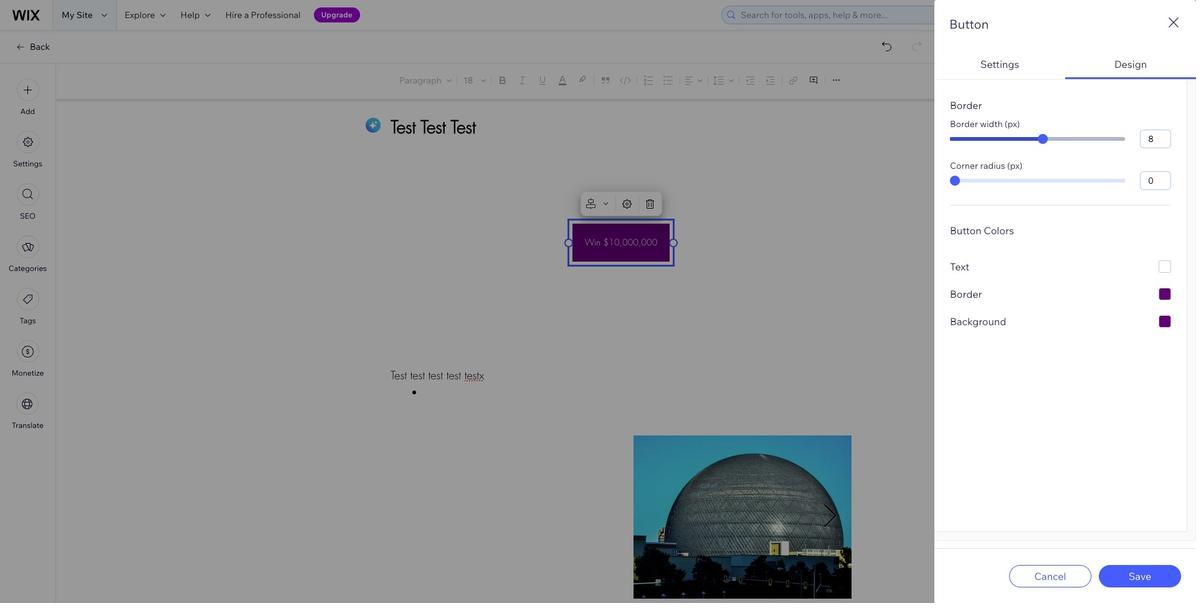 Task type: locate. For each thing, give the bounding box(es) containing it.
categories
[[9, 264, 47, 273]]

$10,000,000
[[604, 237, 658, 248]]

button for button
[[950, 16, 989, 32]]

2 border from the top
[[951, 118, 979, 130]]

settings
[[981, 58, 1020, 70], [13, 159, 42, 168]]

text
[[951, 261, 970, 273]]

2 horizontal spatial test
[[447, 368, 461, 383]]

background
[[951, 315, 1007, 328]]

corner
[[951, 160, 979, 171]]

1 vertical spatial border
[[951, 118, 979, 130]]

settings button
[[935, 48, 1066, 79], [13, 131, 42, 168]]

button
[[950, 16, 989, 32], [951, 224, 982, 237]]

corner radius (px)
[[951, 160, 1023, 171]]

settings button up width on the right top
[[935, 48, 1066, 79]]

win $10,000,000 button
[[573, 224, 670, 262]]

border left width on the right top
[[951, 118, 979, 130]]

colors
[[984, 224, 1015, 237]]

Add a Catchy Title text field
[[391, 115, 838, 138]]

translate
[[12, 421, 44, 430]]

1 horizontal spatial settings button
[[935, 48, 1066, 79]]

settings up the seo button
[[13, 159, 42, 168]]

1 vertical spatial settings
[[13, 159, 42, 168]]

1 test from the left
[[411, 368, 425, 383]]

1 horizontal spatial test
[[429, 368, 443, 383]]

0 vertical spatial border
[[951, 99, 983, 112]]

border
[[951, 99, 983, 112], [951, 118, 979, 130], [951, 288, 983, 300]]

(px)
[[1005, 118, 1021, 130], [1008, 160, 1023, 171]]

monetize
[[12, 368, 44, 378]]

settings up width on the right top
[[981, 58, 1020, 70]]

paragraph button
[[397, 72, 454, 89]]

design tab panel
[[935, 79, 1197, 541]]

0 vertical spatial (px)
[[1005, 118, 1021, 130]]

notes
[[1145, 76, 1169, 87]]

professional
[[251, 9, 301, 21]]

test
[[411, 368, 425, 383], [429, 368, 443, 383], [447, 368, 461, 383]]

hire a professional link
[[218, 0, 308, 30]]

width
[[981, 118, 1003, 130]]

settings button down add
[[13, 131, 42, 168]]

settings inside tab list
[[981, 58, 1020, 70]]

border up border width (px)
[[951, 99, 983, 112]]

my
[[62, 9, 75, 21]]

border down text
[[951, 288, 983, 300]]

3 border from the top
[[951, 288, 983, 300]]

0 horizontal spatial test
[[411, 368, 425, 383]]

hire a professional
[[226, 9, 301, 21]]

0 vertical spatial settings button
[[935, 48, 1066, 79]]

help
[[181, 9, 200, 21]]

add
[[20, 107, 35, 116]]

1 vertical spatial settings button
[[13, 131, 42, 168]]

0 vertical spatial settings
[[981, 58, 1020, 70]]

0 horizontal spatial settings button
[[13, 131, 42, 168]]

tags
[[20, 316, 36, 325]]

tab list
[[935, 48, 1197, 541]]

menu
[[0, 71, 55, 438]]

0 horizontal spatial settings
[[13, 159, 42, 168]]

back button
[[15, 41, 50, 52]]

seo
[[20, 211, 36, 221]]

save
[[1129, 570, 1152, 583]]

paragraph
[[400, 75, 442, 86]]

1 vertical spatial button
[[951, 224, 982, 237]]

tab list containing settings
[[935, 48, 1197, 541]]

0 vertical spatial button
[[950, 16, 989, 32]]

1 horizontal spatial settings
[[981, 58, 1020, 70]]

None range field
[[951, 137, 1126, 141], [951, 179, 1126, 183], [951, 137, 1126, 141], [951, 179, 1126, 183]]

radius
[[981, 160, 1006, 171]]

help button
[[173, 0, 218, 30]]

button inside design "tab panel"
[[951, 224, 982, 237]]

settings button inside tab list
[[935, 48, 1066, 79]]

2 vertical spatial border
[[951, 288, 983, 300]]

(px) right 'radius'
[[1008, 160, 1023, 171]]

1 vertical spatial (px)
[[1008, 160, 1023, 171]]

None number field
[[1141, 130, 1172, 148], [1141, 171, 1172, 190], [1141, 130, 1172, 148], [1141, 171, 1172, 190]]

1 border from the top
[[951, 99, 983, 112]]

win $10,000,000
[[585, 237, 658, 248]]

(px) right width on the right top
[[1005, 118, 1021, 130]]



Task type: vqa. For each thing, say whether or not it's contained in the screenshot.
Border to the middle
yes



Task type: describe. For each thing, give the bounding box(es) containing it.
3 test from the left
[[447, 368, 461, 383]]

add button
[[17, 79, 39, 116]]

button colors
[[951, 224, 1015, 237]]

cancel button
[[1010, 565, 1092, 588]]

save button
[[1100, 565, 1182, 588]]

testx
[[465, 368, 484, 383]]

notes button
[[1122, 73, 1173, 90]]

test
[[391, 368, 407, 383]]

upgrade
[[321, 10, 353, 19]]

monetize button
[[12, 340, 44, 378]]

(px) for border width (px)
[[1005, 118, 1021, 130]]

my site
[[62, 9, 93, 21]]

button for button colors
[[951, 224, 982, 237]]

back
[[30, 41, 50, 52]]

Search for tools, apps, help & more... field
[[737, 6, 1026, 24]]

test test test test testx
[[391, 368, 484, 383]]

explore
[[125, 9, 155, 21]]

menu containing add
[[0, 71, 55, 438]]

tags button
[[17, 288, 39, 325]]

categories button
[[9, 236, 47, 273]]

cancel
[[1035, 570, 1067, 583]]

border width (px)
[[951, 118, 1021, 130]]

design
[[1115, 58, 1148, 70]]

2 test from the left
[[429, 368, 443, 383]]

seo button
[[17, 183, 39, 221]]

site
[[76, 9, 93, 21]]

hire
[[226, 9, 242, 21]]

win
[[585, 237, 601, 248]]

upgrade button
[[314, 7, 360, 22]]

(px) for corner radius (px)
[[1008, 160, 1023, 171]]

design button
[[1066, 48, 1197, 79]]

translate button
[[12, 393, 44, 430]]

a
[[244, 9, 249, 21]]



